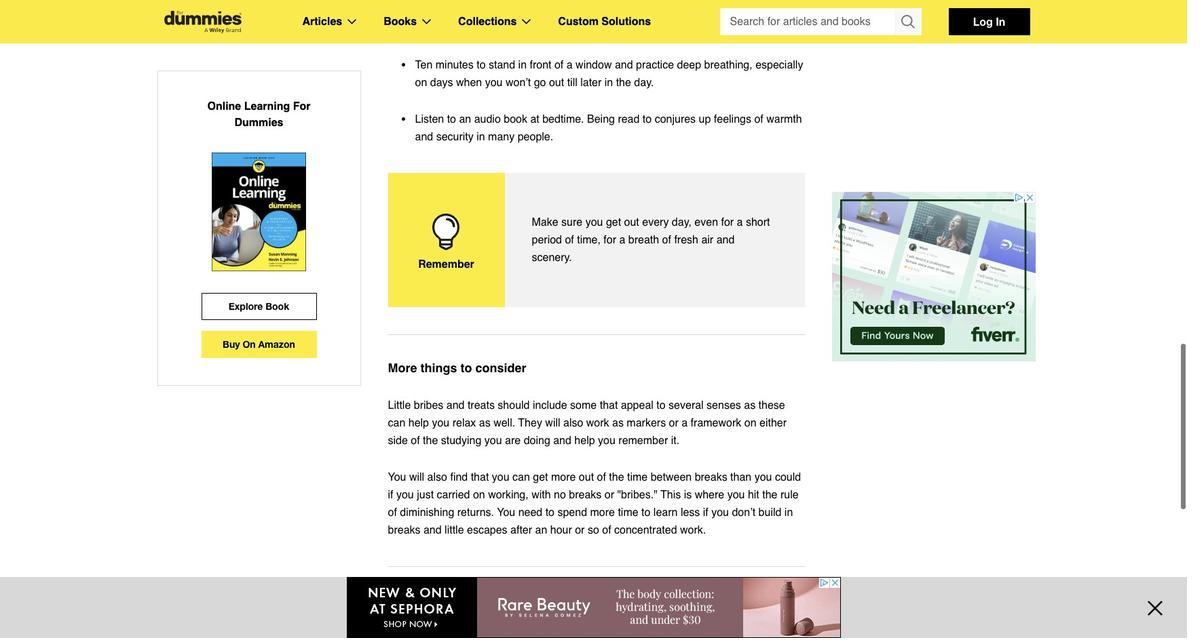 Task type: describe. For each thing, give the bounding box(es) containing it.
window
[[576, 59, 612, 71]]

people.
[[518, 131, 553, 143]]

in
[[996, 15, 1005, 28]]

with
[[532, 489, 551, 501]]

you up hit at the right bottom of the page
[[755, 472, 772, 484]]

explore
[[229, 301, 263, 312]]

several
[[669, 400, 704, 412]]

hit
[[748, 489, 759, 501]]

of inside ten minutes to stand in front of a window and practice deep breathing, especially on days when you won't go out till later in the day.
[[555, 59, 564, 71]]

custom solutions
[[558, 16, 651, 28]]

0 horizontal spatial you
[[388, 472, 406, 484]]

things
[[420, 361, 457, 375]]

after
[[510, 524, 532, 537]]

open book categories image
[[422, 19, 431, 24]]

to right read
[[643, 113, 652, 125]]

0 horizontal spatial as
[[479, 417, 491, 429]]

so
[[588, 524, 599, 537]]

spend
[[558, 507, 587, 519]]

between
[[651, 472, 692, 484]]

will inside the little bribes and treats should include some that appeal to several senses as these can help you relax as well. they will also work as markers or a framework on either side of the studying you are doing and help you remember it.
[[545, 417, 560, 429]]

you inside ten minutes to stand in front of a window and practice deep breathing, especially on days when you won't go out till later in the day.
[[485, 76, 503, 89]]

the inside ten minutes to stand in front of a window and practice deep breathing, especially on days when you won't go out till later in the day.
[[616, 76, 631, 89]]

concentrated
[[614, 524, 677, 537]]

and inside make sure you get out every day, even for a short period of time, for a breath of fresh air and scenery.
[[717, 234, 735, 246]]

also inside the little bribes and treats should include some that appeal to several senses as these can help you relax as well. they will also work as markers or a framework on either side of the studying you are doing and help you remember it.
[[563, 417, 583, 429]]

less
[[681, 507, 700, 519]]

you left the just
[[396, 489, 414, 501]]

time
[[415, 22, 439, 34]]

work.
[[680, 524, 706, 537]]

carried
[[437, 489, 470, 501]]

out inside ten minutes to stand in front of a window and practice deep breathing, especially on days when you won't go out till later in the day.
[[549, 76, 564, 89]]

in inside you will also find that you can get more out of the time between breaks than you could if you just carried on working, with no breaks or "bribes." this is where you hit the rule of diminishing returns. you need to spend more time to learn less if you don't build in breaks and little escapes after an hour or so of concentrated work.
[[785, 507, 793, 519]]

is
[[684, 489, 692, 501]]

build
[[759, 507, 782, 519]]

get inside you will also find that you can get more out of the time between breaks than you could if you just carried on working, with no breaks or "bribes." this is where you hit the rule of diminishing returns. you need to spend more time to learn less if you don't build in breaks and little escapes after an hour or so of concentrated work.
[[533, 472, 548, 484]]

practice
[[636, 59, 674, 71]]

and right doing
[[553, 435, 571, 447]]

logo image
[[157, 11, 248, 33]]

later
[[580, 76, 602, 89]]

for
[[293, 100, 311, 113]]

1 vertical spatial if
[[703, 507, 708, 519]]

explore book link
[[201, 293, 317, 320]]

ten
[[415, 59, 433, 71]]

this inside you will also find that you can get more out of the time between breaks than you could if you just carried on working, with no breaks or "bribes." this is where you hit the rule of diminishing returns. you need to spend more time to learn less if you don't build in breaks and little escapes after an hour or so of concentrated work.
[[661, 489, 681, 501]]

explore book
[[229, 301, 289, 312]]

should
[[498, 400, 530, 412]]

feelings
[[714, 113, 751, 125]]

1 vertical spatial help
[[574, 435, 595, 447]]

an inside listen to an audio book at bedtime. being read to conjures up feelings of warmth and security in many people.
[[459, 113, 471, 125]]

0 vertical spatial time
[[627, 472, 648, 484]]

breathing,
[[704, 59, 753, 71]]

they
[[518, 417, 542, 429]]

just
[[417, 489, 434, 501]]

log in
[[973, 15, 1005, 28]]

till
[[567, 76, 577, 89]]

1 vertical spatial for
[[604, 234, 616, 246]]

appeal
[[621, 400, 654, 412]]

stand
[[489, 59, 515, 71]]

diminishing
[[400, 507, 454, 519]]

solutions
[[602, 16, 651, 28]]

book
[[504, 113, 527, 125]]

include
[[533, 400, 567, 412]]

listen to an audio book at bedtime. being read to conjures up feelings of warmth and security in many people.
[[415, 113, 802, 143]]

log in link
[[949, 8, 1030, 35]]

markers
[[627, 417, 666, 429]]

air
[[701, 234, 714, 246]]

security
[[436, 131, 474, 143]]

working,
[[488, 489, 529, 501]]

a inside the little bribes and treats should include some that appeal to several senses as these can help you relax as well. they will also work as markers or a framework on either side of the studying you are doing and help you remember it.
[[682, 417, 688, 429]]

deep
[[677, 59, 701, 71]]

need
[[518, 507, 542, 519]]

conjures
[[655, 113, 696, 125]]

open collections list image
[[522, 19, 531, 24]]

online learning for dummies
[[207, 100, 311, 129]]

hour
[[550, 524, 572, 537]]

make sure you get out every day, even for a short period of time, for a breath of fresh air and scenery.
[[532, 216, 770, 264]]

bedtime.
[[542, 113, 584, 125]]

1 vertical spatial time
[[618, 507, 638, 519]]

1 vertical spatial this
[[433, 590, 462, 606]]

day,
[[672, 216, 692, 229]]

and inside you will also find that you can get more out of the time between breaks than you could if you just carried on working, with no breaks or "bribes." this is where you hit the rule of diminishing returns. you need to spend more time to learn less if you don't build in breaks and little escapes after an hour or so of concentrated work.
[[424, 524, 442, 537]]

are
[[505, 435, 521, 447]]

or left so
[[575, 524, 585, 537]]

0 horizontal spatial if
[[388, 489, 393, 501]]

more things to consider
[[388, 361, 526, 375]]

ten minutes to stand in front of a window and practice deep breathing, especially on days when you won't go out till later in the day.
[[415, 59, 803, 89]]

out inside you will also find that you can get more out of the time between breaks than you could if you just carried on working, with no breaks or "bribes." this is where you hit the rule of diminishing returns. you need to spend more time to learn less if you don't build in breaks and little escapes after an hour or so of concentrated work.
[[579, 472, 594, 484]]

or inside the little bribes and treats should include some that appeal to several senses as these can help you relax as well. they will also work as markers or a framework on either side of the studying you are doing and help you remember it.
[[669, 417, 679, 429]]

make
[[532, 216, 558, 229]]

you left are at the bottom left
[[485, 435, 502, 447]]

at
[[530, 113, 539, 125]]

dummies
[[235, 117, 283, 129]]

of up so
[[597, 472, 606, 484]]

or left any
[[613, 22, 623, 34]]

minutes
[[436, 59, 474, 71]]

senses
[[707, 400, 741, 412]]

you left hit at the right bottom of the page
[[727, 489, 745, 501]]

can inside you will also find that you can get more out of the time between breaks than you could if you just carried on working, with no breaks or "bribes." this is where you hit the rule of diminishing returns. you need to spend more time to learn less if you don't build in breaks and little escapes after an hour or so of concentrated work.
[[512, 472, 530, 484]]

cat/dog
[[490, 22, 526, 34]]

don't
[[732, 507, 756, 519]]

no
[[554, 489, 566, 501]]

time,
[[577, 234, 601, 246]]

period
[[532, 234, 562, 246]]

1 vertical spatial more
[[590, 507, 615, 519]]

returns.
[[457, 507, 494, 519]]

on
[[243, 339, 256, 350]]

find
[[450, 472, 468, 484]]

other
[[646, 22, 671, 34]]

warmth
[[766, 113, 802, 125]]

than
[[730, 472, 752, 484]]

to inside the little bribes and treats should include some that appeal to several senses as these can help you relax as well. they will also work as markers or a framework on either side of the studying you are doing and help you remember it.
[[657, 400, 666, 412]]

either
[[760, 417, 787, 429]]

the inside the little bribes and treats should include some that appeal to several senses as these can help you relax as well. they will also work as markers or a framework on either side of the studying you are doing and help you remember it.
[[423, 435, 438, 447]]

1 vertical spatial advertisement element
[[347, 578, 841, 639]]

in inside listen to an audio book at bedtime. being read to conjures up feelings of warmth and security in many people.
[[477, 131, 485, 143]]

buy on amazon link
[[201, 331, 317, 358]]

0 vertical spatial that
[[529, 22, 547, 34]]

on inside ten minutes to stand in front of a window and practice deep breathing, especially on days when you won't go out till later in the day.
[[415, 76, 427, 89]]



Task type: vqa. For each thing, say whether or not it's contained in the screenshot.
2nd 42
no



Task type: locate. For each thing, give the bounding box(es) containing it.
help down the bribes
[[408, 417, 429, 429]]

on down ten
[[415, 76, 427, 89]]

of left warmth
[[754, 113, 763, 125]]

or left "bribes."
[[605, 489, 614, 501]]

breaks up spend at the left bottom of the page
[[569, 489, 602, 501]]

on up returns. at the bottom of page
[[473, 489, 485, 501]]

of right side
[[411, 435, 420, 447]]

little
[[445, 524, 464, 537]]

Search for articles and books text field
[[720, 8, 896, 35]]

you down working,
[[497, 507, 515, 519]]

breaks
[[695, 472, 727, 484], [569, 489, 602, 501], [388, 524, 421, 537]]

that inside you will also find that you can get more out of the time between breaks than you could if you just carried on working, with no breaks or "bribes." this is where you hit the rule of diminishing returns. you need to spend more time to learn less if you don't build in breaks and little escapes after an hour or so of concentrated work.
[[471, 472, 489, 484]]

out left till
[[549, 76, 564, 89]]

and
[[615, 59, 633, 71], [415, 131, 433, 143], [717, 234, 735, 246], [446, 400, 465, 412], [553, 435, 571, 447], [424, 524, 442, 537]]

treats
[[468, 400, 495, 412]]

a left short
[[737, 216, 743, 229]]

a
[[567, 59, 573, 71], [737, 216, 743, 229], [619, 234, 625, 246], [682, 417, 688, 429]]

well.
[[494, 417, 515, 429]]

breath
[[628, 234, 659, 246]]

on
[[415, 76, 427, 89], [744, 417, 757, 429], [473, 489, 485, 501]]

doing
[[524, 435, 550, 447]]

time
[[627, 472, 648, 484], [618, 507, 638, 519]]

little
[[388, 400, 411, 412]]

book
[[266, 301, 289, 312]]

get inside make sure you get out every day, even for a short period of time, for a breath of fresh air and scenery.
[[606, 216, 621, 229]]

to left stand
[[477, 59, 486, 71]]

1 vertical spatial an
[[535, 524, 547, 537]]

2 vertical spatial breaks
[[388, 524, 421, 537]]

"bribes."
[[617, 489, 658, 501]]

you down the bribes
[[432, 417, 450, 429]]

0 horizontal spatial an
[[459, 113, 471, 125]]

can up working,
[[512, 472, 530, 484]]

time up "bribes."
[[627, 472, 648, 484]]

and up relax
[[446, 400, 465, 412]]

1 horizontal spatial help
[[574, 435, 595, 447]]

books
[[384, 16, 417, 28]]

for right time,
[[604, 234, 616, 246]]

1 vertical spatial you
[[497, 507, 515, 519]]

2 vertical spatial that
[[471, 472, 489, 484]]

1 horizontal spatial more
[[590, 507, 615, 519]]

sure
[[561, 216, 583, 229]]

you down where
[[711, 507, 729, 519]]

1 horizontal spatial that
[[529, 22, 547, 34]]

many
[[488, 131, 515, 143]]

this
[[661, 489, 681, 501], [433, 590, 462, 606]]

cookie consent banner dialog
[[0, 590, 1187, 639]]

about
[[388, 590, 429, 606]]

to up security
[[447, 113, 456, 125]]

help
[[408, 417, 429, 429], [574, 435, 595, 447]]

more up no
[[551, 472, 576, 484]]

being
[[587, 113, 615, 125]]

the right pet
[[472, 22, 487, 34]]

go
[[534, 76, 546, 89]]

breaks up where
[[695, 472, 727, 484]]

remember
[[619, 435, 668, 447]]

of left the diminishing
[[388, 507, 397, 519]]

online
[[207, 100, 241, 113]]

you down "work"
[[598, 435, 616, 447]]

0 vertical spatial more
[[551, 472, 576, 484]]

0 horizontal spatial more
[[551, 472, 576, 484]]

will
[[545, 417, 560, 429], [409, 472, 424, 484]]

also up the just
[[427, 472, 447, 484]]

0 horizontal spatial out
[[549, 76, 564, 89]]

an up security
[[459, 113, 471, 125]]

1 horizontal spatial out
[[579, 472, 594, 484]]

to up concentrated
[[641, 507, 651, 519]]

1 horizontal spatial get
[[606, 216, 621, 229]]

can inside the little bribes and treats should include some that appeal to several senses as these can help you relax as well. they will also work as markers or a framework on either side of the studying you are doing and help you remember it.
[[388, 417, 405, 429]]

especially
[[756, 59, 803, 71]]

0 horizontal spatial help
[[408, 417, 429, 429]]

as right "work"
[[612, 417, 624, 429]]

bribes
[[414, 400, 443, 412]]

as left these
[[744, 400, 756, 412]]

also inside you will also find that you can get more out of the time between breaks than you could if you just carried on working, with no breaks or "bribes." this is where you hit the rule of diminishing returns. you need to spend more time to learn less if you don't build in breaks and little escapes after an hour or so of concentrated work.
[[427, 472, 447, 484]]

any
[[626, 22, 643, 34]]

and down the listen
[[415, 131, 433, 143]]

1 horizontal spatial this
[[661, 489, 681, 501]]

up
[[699, 113, 711, 125]]

and inside ten minutes to stand in front of a window and practice deep breathing, especially on days when you won't go out till later in the day.
[[615, 59, 633, 71]]

will down include at the left of the page
[[545, 417, 560, 429]]

if left the just
[[388, 489, 393, 501]]

1 horizontal spatial will
[[545, 417, 560, 429]]

get right sure
[[606, 216, 621, 229]]

out inside make sure you get out every day, even for a short period of time, for a breath of fresh air and scenery.
[[624, 216, 639, 229]]

creature.
[[755, 22, 798, 34]]

to right things
[[461, 361, 472, 375]]

to inside ten minutes to stand in front of a window and practice deep breathing, especially on days when you won't go out till later in the day.
[[477, 59, 486, 71]]

2 horizontal spatial that
[[600, 400, 618, 412]]

1 horizontal spatial breaks
[[569, 489, 602, 501]]

as down treats
[[479, 417, 491, 429]]

of inside the little bribes and treats should include some that appeal to several senses as these can help you relax as well. they will also work as markers or a framework on either side of the studying you are doing and help you remember it.
[[411, 435, 420, 447]]

the left studying
[[423, 435, 438, 447]]

in
[[518, 59, 527, 71], [605, 76, 613, 89], [477, 131, 485, 143], [785, 507, 793, 519]]

work
[[586, 417, 609, 429]]

2 horizontal spatial breaks
[[695, 472, 727, 484]]

2 vertical spatial on
[[473, 489, 485, 501]]

you up working,
[[492, 472, 509, 484]]

articles
[[302, 16, 342, 28]]

also
[[563, 417, 583, 429], [427, 472, 447, 484]]

when
[[456, 76, 482, 89]]

0 vertical spatial this
[[661, 489, 681, 501]]

2 horizontal spatial on
[[744, 417, 757, 429]]

side
[[388, 435, 408, 447]]

a up till
[[567, 59, 573, 71]]

audio
[[474, 113, 501, 125]]

of left fresh
[[662, 234, 671, 246]]

a inside ten minutes to stand in front of a window and practice deep breathing, especially on days when you won't go out till later in the day.
[[567, 59, 573, 71]]

if right less
[[703, 507, 708, 519]]

0 vertical spatial breaks
[[695, 472, 727, 484]]

rule
[[781, 489, 799, 501]]

this right about
[[433, 590, 462, 606]]

0 vertical spatial an
[[459, 113, 471, 125]]

fresh
[[674, 234, 698, 246]]

relax
[[453, 417, 476, 429]]

of
[[555, 59, 564, 71], [754, 113, 763, 125], [565, 234, 574, 246], [662, 234, 671, 246], [411, 435, 420, 447], [597, 472, 606, 484], [388, 507, 397, 519], [602, 524, 611, 537]]

1 vertical spatial will
[[409, 472, 424, 484]]

that right find
[[471, 472, 489, 484]]

you down stand
[[485, 76, 503, 89]]

that up "work"
[[600, 400, 618, 412]]

and right air
[[717, 234, 735, 246]]

in left front
[[518, 59, 527, 71]]

help down "work"
[[574, 435, 595, 447]]

you up time,
[[586, 216, 603, 229]]

on inside the little bribes and treats should include some that appeal to several senses as these can help you relax as well. they will also work as markers or a framework on either side of the studying you are doing and help you remember it.
[[744, 417, 757, 429]]

1 vertical spatial on
[[744, 417, 757, 429]]

1 horizontal spatial also
[[563, 417, 583, 429]]

breaks down the diminishing
[[388, 524, 421, 537]]

even
[[695, 216, 718, 229]]

0 vertical spatial help
[[408, 417, 429, 429]]

1 horizontal spatial you
[[497, 507, 515, 519]]

the
[[472, 22, 487, 34], [616, 76, 631, 89], [423, 435, 438, 447], [609, 472, 624, 484], [762, 489, 778, 501]]

0 horizontal spatial breaks
[[388, 524, 421, 537]]

1 horizontal spatial on
[[473, 489, 485, 501]]

out up breath
[[624, 216, 639, 229]]

0 horizontal spatial get
[[533, 472, 548, 484]]

1 horizontal spatial an
[[535, 524, 547, 537]]

the up "bribes."
[[609, 472, 624, 484]]

0 vertical spatial will
[[545, 417, 560, 429]]

of inside listen to an audio book at bedtime. being read to conjures up feelings of warmth and security in many people.
[[754, 113, 763, 125]]

to
[[442, 22, 451, 34], [477, 59, 486, 71], [447, 113, 456, 125], [643, 113, 652, 125], [461, 361, 472, 375], [657, 400, 666, 412], [545, 507, 555, 519], [641, 507, 651, 519]]

advertisement element
[[832, 192, 1036, 362], [347, 578, 841, 639]]

furry,
[[674, 22, 698, 34]]

some
[[570, 400, 597, 412]]

book image image
[[212, 153, 306, 272]]

lives
[[550, 22, 572, 34]]

on inside you will also find that you can get more out of the time between breaks than you could if you just carried on working, with no breaks or "bribes." this is where you hit the rule of diminishing returns. you need to spend more time to learn less if you don't build in breaks and little escapes after an hour or so of concentrated work.
[[473, 489, 485, 501]]

0 horizontal spatial can
[[388, 417, 405, 429]]

these
[[759, 400, 785, 412]]

1 horizontal spatial as
[[612, 417, 624, 429]]

2 horizontal spatial out
[[624, 216, 639, 229]]

0 horizontal spatial for
[[604, 234, 616, 246]]

will inside you will also find that you can get more out of the time between breaks than you could if you just carried on working, with no breaks or "bribes." this is where you hit the rule of diminishing returns. you need to spend more time to learn less if you don't build in breaks and little escapes after an hour or so of concentrated work.
[[409, 472, 424, 484]]

you
[[485, 76, 503, 89], [586, 216, 603, 229], [432, 417, 450, 429], [485, 435, 502, 447], [598, 435, 616, 447], [492, 472, 509, 484], [755, 472, 772, 484], [396, 489, 414, 501], [727, 489, 745, 501], [711, 507, 729, 519]]

out up spend at the left bottom of the page
[[579, 472, 594, 484]]

0 vertical spatial advertisement element
[[832, 192, 1036, 362]]

short
[[746, 216, 770, 229]]

also down some
[[563, 417, 583, 429]]

can up side
[[388, 417, 405, 429]]

that inside the little bribes and treats should include some that appeal to several senses as these can help you relax as well. they will also work as markers or a framework on either side of the studying you are doing and help you remember it.
[[600, 400, 618, 412]]

it.
[[671, 435, 680, 447]]

1 vertical spatial that
[[600, 400, 618, 412]]

you down side
[[388, 472, 406, 484]]

this left is
[[661, 489, 681, 501]]

of down sure
[[565, 234, 574, 246]]

front
[[530, 59, 551, 71]]

for
[[721, 216, 734, 229], [604, 234, 616, 246]]

to right need
[[545, 507, 555, 519]]

escapes
[[467, 524, 507, 537]]

and down the diminishing
[[424, 524, 442, 537]]

group
[[720, 8, 921, 35]]

1 vertical spatial get
[[533, 472, 548, 484]]

1 horizontal spatial for
[[721, 216, 734, 229]]

framework
[[691, 417, 741, 429]]

the right hit at the right bottom of the page
[[762, 489, 778, 501]]

in right the later
[[605, 76, 613, 89]]

1 vertical spatial can
[[512, 472, 530, 484]]

scenery.
[[532, 252, 572, 264]]

0 vertical spatial you
[[388, 472, 406, 484]]

0 vertical spatial get
[[606, 216, 621, 229]]

get
[[606, 216, 621, 229], [533, 472, 548, 484]]

in down the rule in the bottom right of the page
[[785, 507, 793, 519]]

2 vertical spatial out
[[579, 472, 594, 484]]

the left day.
[[616, 76, 631, 89]]

in down audio
[[477, 131, 485, 143]]

amazon
[[258, 339, 295, 350]]

to up markers
[[657, 400, 666, 412]]

an right after
[[535, 524, 547, 537]]

pet
[[454, 22, 469, 34]]

open article categories image
[[348, 19, 356, 24]]

time down "bribes."
[[618, 507, 638, 519]]

more up so
[[590, 507, 615, 519]]

article
[[465, 590, 509, 606]]

1 vertical spatial out
[[624, 216, 639, 229]]

0 vertical spatial for
[[721, 216, 734, 229]]

will up the just
[[409, 472, 424, 484]]

0 horizontal spatial on
[[415, 76, 427, 89]]

of right so
[[602, 524, 611, 537]]

day.
[[634, 76, 654, 89]]

for right even
[[721, 216, 734, 229]]

1 vertical spatial breaks
[[569, 489, 602, 501]]

a left breath
[[619, 234, 625, 246]]

2 horizontal spatial as
[[744, 400, 756, 412]]

0 horizontal spatial that
[[471, 472, 489, 484]]

get up with
[[533, 472, 548, 484]]

0 horizontal spatial this
[[433, 590, 462, 606]]

0 horizontal spatial also
[[427, 472, 447, 484]]

as
[[744, 400, 756, 412], [479, 417, 491, 429], [612, 417, 624, 429]]

a down several on the bottom of page
[[682, 417, 688, 429]]

on left either
[[744, 417, 757, 429]]

1 vertical spatial also
[[427, 472, 447, 484]]

1 horizontal spatial if
[[703, 507, 708, 519]]

an inside you will also find that you can get more out of the time between breaks than you could if you just carried on working, with no breaks or "bribes." this is where you hit the rule of diminishing returns. you need to spend more time to learn less if you don't build in breaks and little escapes after an hour or so of concentrated work.
[[535, 524, 547, 537]]

0 vertical spatial on
[[415, 76, 427, 89]]

little bribes and treats should include some that appeal to several senses as these can help you relax as well. they will also work as markers or a framework on either side of the studying you are doing and help you remember it.
[[388, 400, 787, 447]]

collections
[[458, 16, 517, 28]]

0 vertical spatial out
[[549, 76, 564, 89]]

0 vertical spatial also
[[563, 417, 583, 429]]

0 vertical spatial can
[[388, 417, 405, 429]]

listen
[[415, 113, 444, 125]]

you inside make sure you get out every day, even for a short period of time, for a breath of fresh air and scenery.
[[586, 216, 603, 229]]

that left lives
[[529, 22, 547, 34]]

0 vertical spatial if
[[388, 489, 393, 501]]

or up it.
[[669, 417, 679, 429]]

to left pet
[[442, 22, 451, 34]]

1 horizontal spatial can
[[512, 472, 530, 484]]

0 horizontal spatial will
[[409, 472, 424, 484]]

of right front
[[555, 59, 564, 71]]

and inside listen to an audio book at bedtime. being read to conjures up feelings of warmth and security in many people.
[[415, 131, 433, 143]]

and right window
[[615, 59, 633, 71]]



